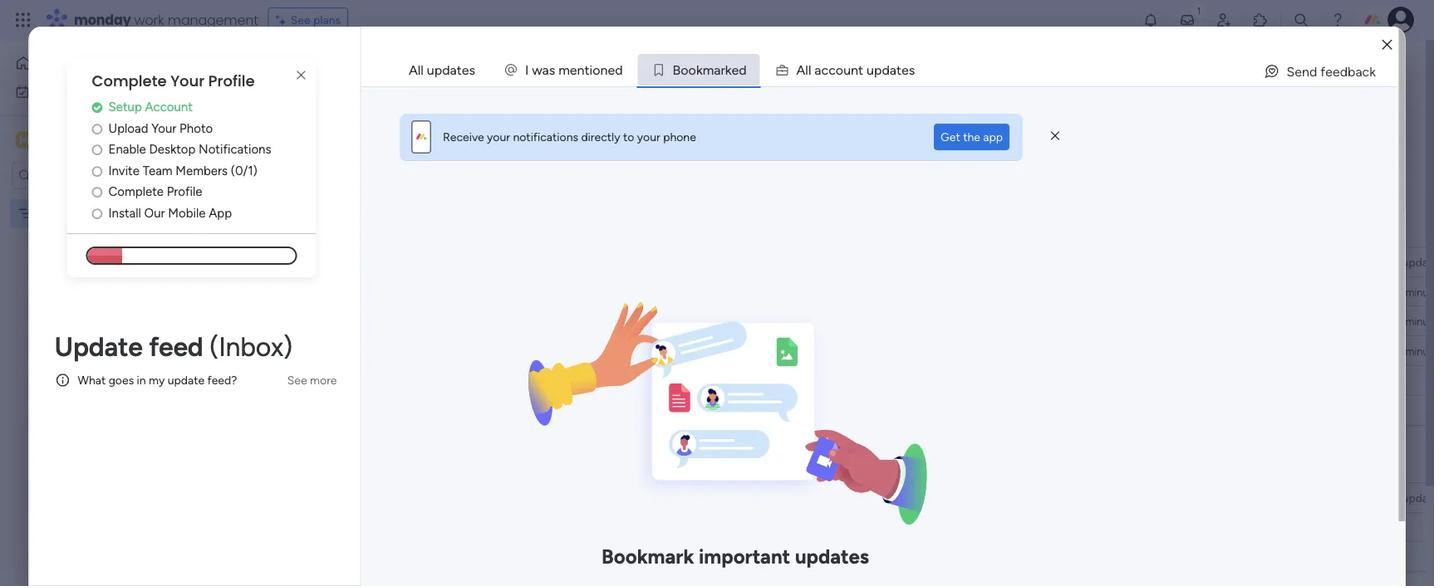 Task type: vqa. For each thing, say whether or not it's contained in the screenshot.
the top 'item'
no



Task type: describe. For each thing, give the bounding box(es) containing it.
2 horizontal spatial your
[[681, 93, 705, 107]]

complete your profile
[[92, 71, 255, 92]]

nov for project 3
[[818, 345, 838, 358]]

0 vertical spatial profile
[[208, 71, 255, 92]]

directly
[[581, 130, 620, 144]]

project for project 3
[[314, 345, 352, 359]]

6 minute for project 1
[[1397, 286, 1435, 299]]

nov 18
[[818, 345, 852, 358]]

this
[[286, 219, 316, 241]]

nov 17
[[818, 315, 851, 328]]

1 horizontal spatial your
[[637, 130, 660, 144]]

2 t from the left
[[858, 62, 863, 78]]

project inside new project button
[[286, 167, 323, 181]]

2 of from the left
[[632, 93, 643, 107]]

2 vertical spatial update
[[1403, 491, 1435, 505]]

install
[[108, 206, 141, 221]]

search everything image
[[1293, 12, 1310, 28]]

my inside button
[[37, 85, 53, 99]]

arrow down image
[[581, 164, 601, 184]]

new project
[[258, 167, 323, 181]]

see for see plans
[[291, 13, 311, 27]]

1 last update field from the top
[[1374, 253, 1435, 271]]

m for e
[[558, 62, 570, 78]]

p
[[874, 62, 882, 78]]

3 t from the left
[[896, 62, 901, 78]]

circle o image for install
[[92, 207, 103, 220]]

add view image
[[419, 124, 426, 136]]

see more
[[287, 373, 337, 388]]

1 s from the left
[[549, 62, 555, 78]]

2 l from the left
[[808, 62, 811, 78]]

a
[[796, 62, 805, 78]]

desktop
[[149, 142, 196, 157]]

upload
[[108, 121, 148, 136]]

stands.
[[748, 93, 785, 107]]

check circle image
[[92, 101, 103, 114]]

board inside list box
[[82, 207, 112, 221]]

Next month field
[[282, 455, 378, 477]]

d for i w a s m e n t i o n e d
[[615, 62, 623, 78]]

r
[[721, 62, 725, 78]]

owners,
[[441, 93, 482, 107]]

6 minute for project 2
[[1397, 315, 1435, 328]]

this month
[[286, 219, 371, 241]]

feed
[[149, 331, 203, 363]]

workspace
[[71, 132, 136, 148]]

more
[[310, 373, 337, 388]]

main table
[[278, 123, 333, 137]]

goes
[[109, 373, 134, 388]]

board activity image
[[1252, 62, 1272, 81]]

setup account
[[108, 100, 193, 115]]

w
[[532, 62, 542, 78]]

inbox image
[[1179, 12, 1196, 28]]

(inbox)
[[210, 331, 293, 363]]

work for monday
[[134, 10, 164, 29]]

invite team members (0/1)
[[108, 163, 258, 178]]

3 n from the left
[[851, 62, 858, 78]]

3 a from the left
[[814, 62, 821, 78]]

1 e from the left
[[570, 62, 577, 78]]

what goes in my update feed?
[[78, 373, 237, 388]]

My first board field
[[249, 53, 435, 90]]

complete profile
[[108, 184, 202, 199]]

phone
[[663, 130, 696, 144]]

monday work management
[[74, 10, 258, 29]]

priority
[[930, 491, 967, 505]]

upload your photo link
[[92, 119, 316, 138]]

bookmark important updates
[[601, 545, 869, 570]]

notifications
[[513, 130, 578, 144]]

circle o image for complete
[[92, 186, 103, 198]]

This month field
[[282, 219, 375, 241]]

1 last update from the top
[[1378, 255, 1435, 269]]

project for project 1
[[314, 285, 352, 299]]

a l l a c c o u n t u p d a t e s
[[796, 62, 915, 78]]

and
[[553, 93, 573, 107]]

project 1
[[314, 285, 359, 299]]

6 for project 1
[[1397, 286, 1403, 299]]

3 6 minute from the top
[[1397, 345, 1435, 358]]

send feedback
[[1287, 64, 1376, 79]]

kanban button
[[345, 116, 409, 143]]

set
[[484, 93, 501, 107]]

done
[[705, 315, 732, 329]]

project 3
[[314, 345, 361, 359]]

setup
[[108, 100, 142, 115]]

notifications
[[199, 142, 271, 157]]

1 o from the left
[[592, 62, 600, 78]]

what
[[78, 373, 106, 388]]

keep
[[575, 93, 600, 107]]

add to favorites image
[[471, 63, 488, 79]]

enable desktop notifications
[[108, 142, 271, 157]]

table
[[305, 123, 333, 137]]

your for photo
[[151, 121, 177, 136]]

1 c from the left
[[821, 62, 828, 78]]

invite / 1
[[1317, 64, 1361, 79]]

date
[[833, 491, 856, 505]]

invite / 1 button
[[1286, 58, 1368, 85]]

my inside list box
[[39, 207, 55, 221]]

first inside list box
[[58, 207, 79, 221]]

Due date field
[[805, 489, 860, 507]]

assign
[[403, 93, 438, 107]]

project 2
[[314, 315, 361, 329]]

to
[[623, 130, 634, 144]]

main table button
[[252, 116, 345, 143]]

1 of from the left
[[347, 93, 358, 107]]

due date
[[809, 491, 856, 505]]

upload your photo
[[108, 121, 213, 136]]

invite for invite / 1
[[1317, 64, 1346, 79]]

nov for project 2
[[818, 315, 839, 328]]

1 inside button
[[1356, 64, 1361, 79]]

v2 done deadline image
[[780, 314, 794, 330]]

where
[[646, 93, 679, 107]]

all updates link
[[395, 54, 488, 86]]

home
[[38, 56, 70, 70]]

sort button
[[606, 160, 665, 187]]

m for a
[[702, 62, 714, 78]]

see more link
[[756, 91, 809, 107]]

2 s from the left
[[909, 62, 915, 78]]

photo
[[180, 121, 213, 136]]

circle o image for invite
[[92, 165, 103, 177]]

e inside 'tab'
[[731, 62, 739, 78]]

get the app
[[941, 130, 1003, 144]]

due
[[809, 491, 830, 505]]

updates inside all updates link
[[427, 62, 475, 78]]

i
[[589, 62, 592, 78]]



Task type: locate. For each thing, give the bounding box(es) containing it.
1 d from the left
[[615, 62, 623, 78]]

d inside 'tab'
[[739, 62, 746, 78]]

board up project.
[[352, 53, 431, 90]]

your
[[681, 93, 705, 107], [487, 130, 510, 144], [637, 130, 660, 144]]

month right next
[[323, 455, 374, 477]]

3 e from the left
[[731, 62, 739, 78]]

0 horizontal spatial main
[[38, 132, 67, 148]]

management
[[168, 10, 258, 29]]

1 horizontal spatial invite
[[1317, 64, 1346, 79]]

your up setup account link
[[171, 71, 205, 92]]

circle o image inside enable desktop notifications 'link'
[[92, 144, 103, 156]]

dapulse x slim image
[[291, 66, 311, 86], [1051, 129, 1059, 144]]

2 last update field from the top
[[1374, 489, 1435, 507]]

0 horizontal spatial your
[[487, 130, 510, 144]]

d
[[615, 62, 623, 78], [739, 62, 746, 78], [882, 62, 890, 78]]

owner
[[605, 491, 640, 505]]

1 n from the left
[[577, 62, 584, 78]]

3 d from the left
[[882, 62, 890, 78]]

see left more on the left bottom
[[287, 373, 307, 388]]

t left p
[[858, 62, 863, 78]]

0 horizontal spatial my first board
[[39, 207, 112, 221]]

1 minute from the top
[[1406, 286, 1435, 299]]

0 vertical spatial minute
[[1406, 286, 1435, 299]]

all updates
[[409, 62, 475, 78]]

1 horizontal spatial updates
[[795, 545, 869, 570]]

column information image
[[752, 492, 766, 505]]

1 vertical spatial minute
[[1406, 315, 1435, 328]]

1 last from the top
[[1378, 255, 1400, 269]]

2 n from the left
[[600, 62, 608, 78]]

kanban
[[358, 123, 396, 137]]

app
[[209, 206, 232, 221]]

next month
[[286, 455, 374, 477]]

board down search in workspace field
[[82, 207, 112, 221]]

0 vertical spatial 6
[[1397, 286, 1403, 299]]

3 o from the left
[[688, 62, 696, 78]]

1 horizontal spatial u
[[866, 62, 874, 78]]

new project button
[[252, 160, 330, 187]]

manage any type of project. assign owners, set timelines and keep track of where your project stands.
[[254, 93, 785, 107]]

hide button
[[670, 160, 731, 187]]

2 vertical spatial 6
[[1397, 345, 1403, 358]]

2 vertical spatial see
[[287, 373, 307, 388]]

b o o k m a r k e d
[[672, 62, 746, 78]]

1 vertical spatial my first board
[[39, 207, 112, 221]]

0 horizontal spatial s
[[549, 62, 555, 78]]

0 horizontal spatial updates
[[427, 62, 475, 78]]

see left more
[[758, 92, 778, 106]]

any
[[299, 93, 317, 107]]

my
[[149, 373, 165, 388]]

john smith image
[[1388, 7, 1415, 33]]

project
[[707, 93, 745, 107]]

l up more
[[805, 62, 808, 78]]

receive
[[443, 130, 484, 144]]

type
[[320, 93, 344, 107]]

0 vertical spatial 6 minute
[[1397, 286, 1435, 299]]

first down search in workspace field
[[58, 207, 79, 221]]

apps image
[[1253, 12, 1269, 28]]

all
[[409, 62, 423, 78]]

1 vertical spatial dapulse x slim image
[[1051, 129, 1059, 144]]

6 minute
[[1397, 286, 1435, 299], [1397, 315, 1435, 328], [1397, 345, 1435, 358]]

s right p
[[909, 62, 915, 78]]

profile
[[208, 71, 255, 92], [167, 184, 202, 199]]

1 horizontal spatial m
[[702, 62, 714, 78]]

project up "project 2"
[[314, 285, 352, 299]]

1 right the /
[[1356, 64, 1361, 79]]

1 circle o image from the top
[[92, 144, 103, 156]]

o left p
[[836, 62, 843, 78]]

my down search in workspace field
[[39, 207, 55, 221]]

tab
[[637, 53, 761, 86]]

last for 2nd last update field from the bottom of the page
[[1378, 255, 1400, 269]]

1 horizontal spatial board
[[352, 53, 431, 90]]

my work button
[[10, 79, 179, 105]]

updates up owners,
[[427, 62, 475, 78]]

1 horizontal spatial of
[[632, 93, 643, 107]]

1 vertical spatial last update
[[1378, 491, 1435, 505]]

0 vertical spatial board
[[352, 53, 431, 90]]

my down home on the left of the page
[[37, 85, 53, 99]]

updates down due date field
[[795, 545, 869, 570]]

update
[[1403, 255, 1435, 269], [168, 373, 205, 388], [1403, 491, 1435, 505]]

u right a
[[866, 62, 874, 78]]

update
[[54, 331, 143, 363]]

of right track
[[632, 93, 643, 107]]

m left r
[[702, 62, 714, 78]]

2 vertical spatial minute
[[1406, 345, 1435, 358]]

1 l from the left
[[805, 62, 808, 78]]

work down home on the left of the page
[[55, 85, 81, 99]]

0 horizontal spatial board
[[82, 207, 112, 221]]

project right new
[[286, 167, 323, 181]]

0 vertical spatial 1
[[1356, 64, 1361, 79]]

your right the where
[[681, 93, 705, 107]]

1 vertical spatial month
[[323, 455, 374, 477]]

my first board down search in workspace field
[[39, 207, 112, 221]]

work
[[134, 10, 164, 29], [55, 85, 81, 99]]

2 o from the left
[[681, 62, 688, 78]]

Last update field
[[1374, 253, 1435, 271], [1374, 489, 1435, 507]]

2 circle o image from the top
[[92, 186, 103, 198]]

tab containing b
[[637, 53, 761, 86]]

0 horizontal spatial first
[[58, 207, 79, 221]]

nov left the '17' on the right bottom of the page
[[818, 315, 839, 328]]

setup account link
[[92, 98, 316, 117]]

enable
[[108, 142, 146, 157]]

feed?
[[207, 373, 237, 388]]

1 vertical spatial last update field
[[1374, 489, 1435, 507]]

your down 'account'
[[151, 121, 177, 136]]

circle o image
[[92, 144, 103, 156], [92, 186, 103, 198], [92, 207, 103, 220]]

4 a from the left
[[890, 62, 896, 78]]

0 vertical spatial see
[[291, 13, 311, 27]]

circle o image
[[92, 122, 103, 135], [92, 165, 103, 177]]

k up project
[[725, 62, 731, 78]]

6 for project 2
[[1397, 315, 1403, 328]]

1 vertical spatial last
[[1378, 491, 1400, 505]]

m left i
[[558, 62, 570, 78]]

1 vertical spatial circle o image
[[92, 186, 103, 198]]

2 nov from the top
[[818, 345, 838, 358]]

dapulse x slim image up "any"
[[291, 66, 311, 86]]

filter button
[[522, 160, 601, 187]]

0 horizontal spatial k
[[696, 62, 702, 78]]

1 horizontal spatial t
[[858, 62, 863, 78]]

l right a
[[808, 62, 811, 78]]

minute for 2
[[1406, 315, 1435, 328]]

complete for complete profile
[[108, 184, 164, 199]]

circle o image left install
[[92, 207, 103, 220]]

0 vertical spatial circle o image
[[92, 144, 103, 156]]

Owner field
[[601, 489, 644, 507]]

1 horizontal spatial work
[[134, 10, 164, 29]]

the
[[963, 130, 980, 144]]

complete profile link
[[92, 183, 316, 201]]

1 horizontal spatial first
[[297, 53, 345, 90]]

main inside workspace selection element
[[38, 132, 67, 148]]

1 t from the left
[[584, 62, 589, 78]]

u left p
[[843, 62, 851, 78]]

1 vertical spatial invite
[[108, 163, 140, 178]]

main for main table
[[278, 123, 303, 137]]

1 nov from the top
[[818, 315, 839, 328]]

updates
[[427, 62, 475, 78], [795, 545, 869, 570]]

1 horizontal spatial d
[[739, 62, 746, 78]]

1 k from the left
[[696, 62, 702, 78]]

o right b
[[688, 62, 696, 78]]

circle o image inside complete profile "link"
[[92, 186, 103, 198]]

my up 'manage' at the top of the page
[[253, 53, 291, 90]]

2 u from the left
[[866, 62, 874, 78]]

see more
[[758, 92, 808, 106]]

month for next month
[[323, 455, 374, 477]]

app
[[983, 130, 1003, 144]]

2 d from the left
[[739, 62, 746, 78]]

important
[[699, 545, 790, 570]]

1 vertical spatial nov
[[818, 345, 838, 358]]

dapulse x slim image right app
[[1051, 129, 1059, 144]]

see for see more
[[758, 92, 778, 106]]

circle o image up search in workspace field
[[92, 144, 103, 156]]

0 vertical spatial your
[[171, 71, 205, 92]]

2 k from the left
[[725, 62, 731, 78]]

sort
[[632, 167, 655, 181]]

invite inside button
[[1317, 64, 1346, 79]]

4 e from the left
[[901, 62, 909, 78]]

circle o image inside upload your photo 'link'
[[92, 122, 103, 135]]

1 up 2
[[355, 285, 359, 299]]

timelines
[[504, 93, 550, 107]]

select product image
[[15, 12, 32, 28]]

2 6 minute from the top
[[1397, 315, 1435, 328]]

person
[[472, 167, 507, 181]]

last
[[1378, 255, 1400, 269], [1378, 491, 1400, 505]]

work inside button
[[55, 85, 81, 99]]

main for main workspace
[[38, 132, 67, 148]]

profile down invite team members (0/1)
[[167, 184, 202, 199]]

see inside button
[[291, 13, 311, 27]]

complete up install
[[108, 184, 164, 199]]

profile up setup account link
[[208, 71, 255, 92]]

s right w at left
[[549, 62, 555, 78]]

stuck
[[704, 345, 734, 359]]

0 horizontal spatial profile
[[167, 184, 202, 199]]

a right a
[[814, 62, 821, 78]]

i
[[525, 62, 528, 78]]

minute for 1
[[1406, 286, 1435, 299]]

your right 'to'
[[637, 130, 660, 144]]

2 horizontal spatial n
[[851, 62, 858, 78]]

4 o from the left
[[836, 62, 843, 78]]

see inside button
[[287, 373, 307, 388]]

next
[[286, 455, 319, 477]]

1 horizontal spatial dapulse x slim image
[[1051, 129, 1059, 144]]

nov
[[818, 315, 839, 328], [818, 345, 838, 358]]

Search field
[[386, 162, 436, 185]]

1
[[1356, 64, 1361, 79], [355, 285, 359, 299]]

work right monday
[[134, 10, 164, 29]]

tab list
[[394, 53, 1399, 86]]

enable desktop notifications link
[[92, 140, 316, 159]]

1 6 from the top
[[1397, 286, 1403, 299]]

2 c from the left
[[828, 62, 836, 78]]

o
[[592, 62, 600, 78], [681, 62, 688, 78], [688, 62, 696, 78], [836, 62, 843, 78]]

3 circle o image from the top
[[92, 207, 103, 220]]

0 horizontal spatial n
[[577, 62, 584, 78]]

1 image
[[1192, 1, 1207, 20]]

2
[[355, 315, 361, 329]]

send
[[1287, 64, 1317, 79]]

m inside 'tab'
[[702, 62, 714, 78]]

first up type
[[297, 53, 345, 90]]

2 last from the top
[[1378, 491, 1400, 505]]

1 horizontal spatial 1
[[1356, 64, 1361, 79]]

column information image
[[868, 492, 881, 505]]

send feedback button
[[1257, 58, 1383, 85]]

show board description image
[[443, 63, 463, 80]]

get
[[941, 130, 960, 144]]

e right i
[[608, 62, 615, 78]]

circle o image inside install our mobile app link
[[92, 207, 103, 220]]

0 vertical spatial my first board
[[253, 53, 431, 90]]

1 u from the left
[[843, 62, 851, 78]]

account
[[145, 100, 193, 115]]

complete for complete your profile
[[92, 71, 167, 92]]

2 6 from the top
[[1397, 315, 1403, 328]]

option
[[0, 199, 212, 202]]

circle o image inside invite team members (0/1) link
[[92, 165, 103, 177]]

1 m from the left
[[558, 62, 570, 78]]

see for see more
[[287, 373, 307, 388]]

k right b
[[696, 62, 702, 78]]

1 6 minute from the top
[[1397, 286, 1435, 299]]

e left i
[[570, 62, 577, 78]]

0 vertical spatial month
[[320, 219, 371, 241]]

invite members image
[[1216, 12, 1233, 28]]

feedback
[[1321, 64, 1376, 79]]

1 vertical spatial board
[[82, 207, 112, 221]]

main inside button
[[278, 123, 303, 137]]

a right p
[[890, 62, 896, 78]]

1 vertical spatial see
[[758, 92, 778, 106]]

e
[[570, 62, 577, 78], [608, 62, 615, 78], [731, 62, 739, 78], [901, 62, 909, 78]]

e right r
[[731, 62, 739, 78]]

0 horizontal spatial u
[[843, 62, 851, 78]]

filter
[[549, 167, 575, 181]]

1 vertical spatial first
[[58, 207, 79, 221]]

last update
[[1378, 255, 1435, 269], [1378, 491, 1435, 505]]

1 horizontal spatial k
[[725, 62, 731, 78]]

1 vertical spatial 6
[[1397, 315, 1403, 328]]

1 vertical spatial updates
[[795, 545, 869, 570]]

2 circle o image from the top
[[92, 165, 103, 177]]

2 m from the left
[[702, 62, 714, 78]]

t up keep
[[584, 62, 589, 78]]

1 vertical spatial 1
[[355, 285, 359, 299]]

/
[[1348, 64, 1353, 79]]

i w a s m e n t i o n e d
[[525, 62, 623, 78]]

home button
[[10, 50, 179, 76]]

e right p
[[901, 62, 909, 78]]

monday
[[74, 10, 131, 29]]

notifications image
[[1143, 12, 1160, 28]]

2 e from the left
[[608, 62, 615, 78]]

your inside 'link'
[[151, 121, 177, 136]]

0 horizontal spatial d
[[615, 62, 623, 78]]

our
[[144, 206, 165, 221]]

invite for invite team members (0/1)
[[108, 163, 140, 178]]

close image
[[1383, 39, 1393, 51]]

0 horizontal spatial 1
[[355, 285, 359, 299]]

1 horizontal spatial my first board
[[253, 53, 431, 90]]

0 vertical spatial dapulse x slim image
[[291, 66, 311, 86]]

profile inside "link"
[[167, 184, 202, 199]]

my first board inside list box
[[39, 207, 112, 221]]

0 vertical spatial last
[[1378, 255, 1400, 269]]

circle o image down search in workspace field
[[92, 186, 103, 198]]

3 minute from the top
[[1406, 345, 1435, 358]]

1 vertical spatial profile
[[167, 184, 202, 199]]

work for my
[[55, 85, 81, 99]]

m
[[558, 62, 570, 78], [702, 62, 714, 78]]

invite team members (0/1) link
[[92, 161, 316, 180]]

workspace image
[[16, 131, 32, 149]]

month for this month
[[320, 219, 371, 241]]

update feed (inbox)
[[54, 331, 293, 363]]

1 vertical spatial circle o image
[[92, 165, 103, 177]]

tab list containing all updates
[[394, 53, 1399, 86]]

workspace selection element
[[16, 130, 139, 152]]

1 horizontal spatial n
[[600, 62, 608, 78]]

my first board up type
[[253, 53, 431, 90]]

0 horizontal spatial dapulse x slim image
[[291, 66, 311, 86]]

2 last update from the top
[[1378, 491, 1435, 505]]

3 6 from the top
[[1397, 345, 1403, 358]]

complete up the setup
[[92, 71, 167, 92]]

n left p
[[851, 62, 858, 78]]

0 vertical spatial invite
[[1317, 64, 1346, 79]]

1 horizontal spatial s
[[909, 62, 915, 78]]

receive your notifications directly to your phone
[[443, 130, 696, 144]]

track
[[603, 93, 630, 107]]

o left r
[[681, 62, 688, 78]]

n
[[577, 62, 584, 78], [600, 62, 608, 78], [851, 62, 858, 78]]

your right receive
[[487, 130, 510, 144]]

t
[[584, 62, 589, 78], [858, 62, 863, 78], [896, 62, 901, 78]]

Search in workspace field
[[35, 166, 139, 185]]

project for project 2
[[314, 315, 352, 329]]

1 vertical spatial work
[[55, 85, 81, 99]]

collapse board header image
[[1384, 123, 1397, 136]]

d for a l l a c c o u n t u p d a t e s
[[882, 62, 890, 78]]

o up keep
[[592, 62, 600, 78]]

Priority field
[[926, 489, 972, 507]]

in
[[137, 373, 146, 388]]

person button
[[445, 160, 517, 187]]

n right i
[[600, 62, 608, 78]]

status
[[702, 491, 736, 505]]

1 horizontal spatial profile
[[208, 71, 255, 92]]

2 minute from the top
[[1406, 315, 1435, 328]]

0 vertical spatial update
[[1403, 255, 1435, 269]]

circle o image down workspace at the top left of the page
[[92, 165, 103, 177]]

1 circle o image from the top
[[92, 122, 103, 135]]

your for profile
[[171, 71, 205, 92]]

1 vertical spatial update
[[168, 373, 205, 388]]

0 vertical spatial last update field
[[1374, 253, 1435, 271]]

1 horizontal spatial main
[[278, 123, 303, 137]]

see left plans
[[291, 13, 311, 27]]

main
[[278, 123, 303, 137], [38, 132, 67, 148]]

help image
[[1330, 12, 1347, 28]]

month right this
[[320, 219, 371, 241]]

1 a from the left
[[542, 62, 549, 78]]

0 horizontal spatial t
[[584, 62, 589, 78]]

2 horizontal spatial t
[[896, 62, 901, 78]]

1 vertical spatial complete
[[108, 184, 164, 199]]

my first board
[[253, 53, 431, 90], [39, 207, 112, 221]]

0 horizontal spatial work
[[55, 85, 81, 99]]

0 vertical spatial first
[[297, 53, 345, 90]]

install our mobile app link
[[92, 204, 316, 223]]

t right p
[[896, 62, 901, 78]]

0 vertical spatial work
[[134, 10, 164, 29]]

last for 2nd last update field
[[1378, 491, 1400, 505]]

0 horizontal spatial m
[[558, 62, 570, 78]]

project left 2
[[314, 315, 352, 329]]

of right type
[[347, 93, 358, 107]]

1 vertical spatial 6 minute
[[1397, 315, 1435, 328]]

mobile
[[168, 206, 206, 221]]

0 vertical spatial circle o image
[[92, 122, 103, 135]]

project left 3
[[314, 345, 352, 359]]

see plans
[[291, 13, 341, 27]]

0 vertical spatial updates
[[427, 62, 475, 78]]

circle o image for upload
[[92, 122, 103, 135]]

team
[[143, 163, 173, 178]]

complete inside "link"
[[108, 184, 164, 199]]

circle o image down check circle image
[[92, 122, 103, 135]]

main right workspace icon
[[38, 132, 67, 148]]

n left i
[[577, 62, 584, 78]]

a up project
[[714, 62, 721, 78]]

nov left 18
[[818, 345, 838, 358]]

0 horizontal spatial invite
[[108, 163, 140, 178]]

get the app button
[[934, 124, 1009, 150]]

1 vertical spatial your
[[151, 121, 177, 136]]

0 vertical spatial nov
[[818, 315, 839, 328]]

m
[[19, 133, 29, 147]]

circle o image for enable
[[92, 144, 103, 156]]

0 vertical spatial last update
[[1378, 255, 1435, 269]]

2 vertical spatial circle o image
[[92, 207, 103, 220]]

2 vertical spatial 6 minute
[[1397, 345, 1435, 358]]

0 vertical spatial complete
[[92, 71, 167, 92]]

a right i
[[542, 62, 549, 78]]

Status field
[[698, 489, 740, 507]]

plans
[[313, 13, 341, 27]]

my first board list box
[[0, 196, 212, 452]]

0 horizontal spatial of
[[347, 93, 358, 107]]

2 horizontal spatial d
[[882, 62, 890, 78]]

my
[[253, 53, 291, 90], [37, 85, 53, 99], [39, 207, 55, 221]]

main left table at the left
[[278, 123, 303, 137]]

2 a from the left
[[714, 62, 721, 78]]



